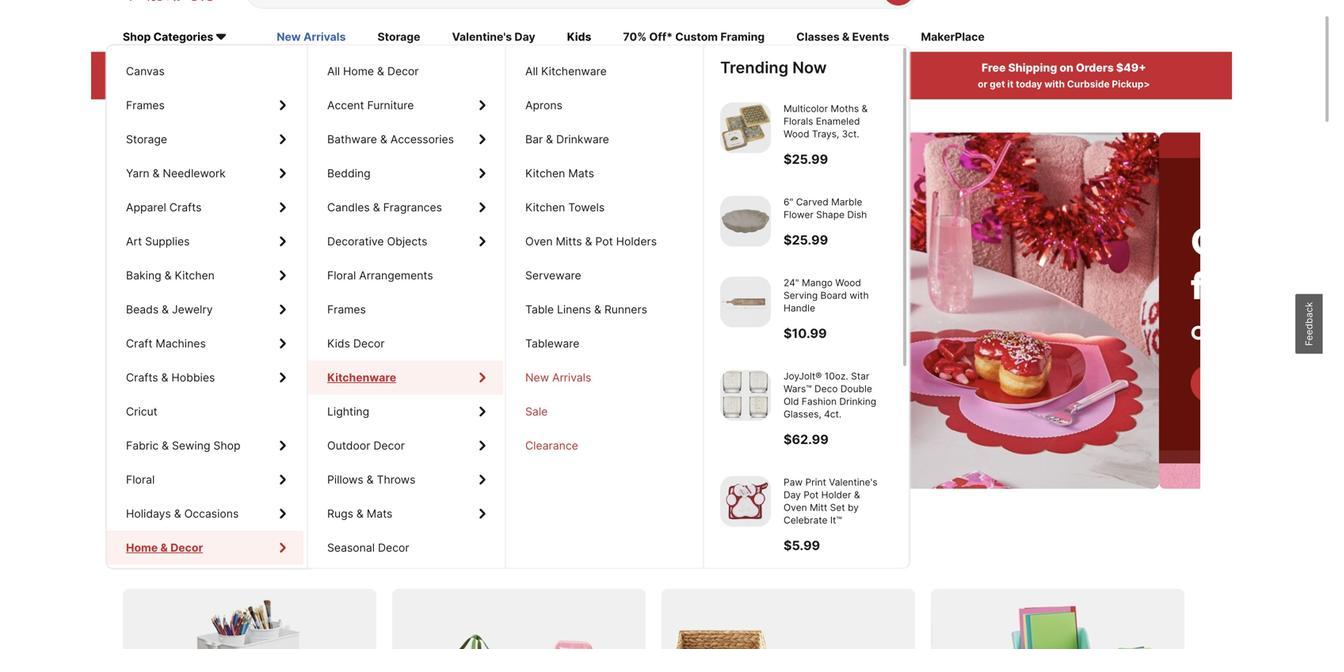 Task type: describe. For each thing, give the bounding box(es) containing it.
kitchen for new arrivals
[[175, 269, 215, 282]]

home & decor link for new arrivals
[[107, 531, 303, 565]]

holidays & occasions for storage
[[126, 508, 239, 521]]

20%
[[173, 61, 198, 75]]

beads & jewelry link for new arrivals
[[107, 293, 303, 327]]

shop categories link
[[123, 29, 245, 47]]

customize your tumb
[[1148, 321, 1331, 345]]

curbside
[[1067, 79, 1110, 90]]

rugs & mats
[[327, 508, 393, 521]]

& inside all home & decor link
[[377, 65, 384, 78]]

kitchen mats link
[[506, 157, 701, 191]]

baking for shop categories
[[126, 269, 161, 282]]

frames for 70% off* custom framing
[[126, 99, 165, 112]]

home & decor link for 70% off* custom framing
[[107, 531, 303, 565]]

in
[[668, 61, 678, 75]]

kitchen for storage
[[175, 269, 215, 282]]

holidays & occasions link for kids
[[107, 497, 303, 531]]

0 vertical spatial day
[[515, 30, 535, 44]]

make it handmade and heartfelt.
[[70, 321, 364, 345]]

needlework for valentine's day
[[163, 167, 226, 180]]

art supplies link for storage
[[107, 225, 303, 259]]

home for valentine's day
[[126, 542, 157, 555]]

apparel crafts for classes & events
[[126, 201, 202, 214]]

purchases
[[313, 61, 371, 75]]

makerplace link
[[921, 29, 985, 47]]

objects
[[387, 235, 427, 248]]

customize
[[1148, 321, 1243, 345]]

home & decor link for storage
[[107, 531, 303, 565]]

kitchenware inside 'link'
[[541, 65, 607, 78]]

occasions for new arrivals
[[184, 508, 239, 521]]

9%
[[648, 61, 665, 75]]

crafts & hobbies for valentine's day
[[126, 371, 215, 385]]

colorful plastic storage bins image
[[931, 590, 1185, 650]]

carved
[[796, 197, 829, 208]]

floral link for classes & events
[[107, 463, 303, 497]]

holidays & occasions for classes & events
[[126, 508, 239, 521]]

table linens & runners
[[525, 303, 647, 317]]

$25.99 for flower
[[784, 233, 828, 248]]

oven mitts & pot holders link
[[506, 225, 701, 259]]

joyjolt® 10oz. star wars™ deco double old fashion drinking glasses, 4ct.
[[784, 371, 876, 420]]

up to 40% off valentine's day supplies
[[70, 217, 526, 310]]

bathware & accessories link
[[308, 122, 503, 157]]

mitt
[[810, 502, 827, 514]]

frames link for shop categories
[[107, 88, 303, 122]]

bar & drinkware
[[525, 133, 609, 146]]

free
[[982, 61, 1006, 75]]

home for storage
[[126, 542, 157, 555]]

fabric for new arrivals
[[126, 439, 159, 453]]

beads for kids
[[126, 303, 159, 317]]

baking & kitchen link for 70% off* custom framing
[[107, 259, 303, 293]]

craft for storage
[[126, 337, 152, 351]]

holidays for valentine's day
[[126, 508, 171, 521]]

kitchen for shop categories
[[175, 269, 215, 282]]

fabric for valentine's day
[[126, 439, 159, 453]]

frames link for classes & events
[[107, 88, 303, 122]]

baking & kitchen link for new arrivals
[[107, 259, 303, 293]]

jewelry for valentine's day
[[172, 303, 213, 317]]

70% off* custom framing link
[[623, 29, 765, 47]]

trending now
[[720, 58, 827, 77]]

holder
[[821, 490, 851, 501]]

crafts & hobbies link for classes & events
[[107, 361, 303, 395]]

floral link for kids
[[107, 463, 303, 497]]

crafts & hobbies for new arrivals
[[126, 371, 215, 385]]

baking & kitchen for valentine's day
[[126, 269, 215, 282]]

kids decor link
[[308, 327, 503, 361]]

aprons
[[525, 99, 562, 112]]

yarn & needlework for kids
[[126, 167, 226, 180]]

beads for storage
[[126, 303, 159, 317]]

0 horizontal spatial pot
[[595, 235, 613, 248]]

space.
[[444, 545, 506, 568]]

tableware
[[525, 337, 580, 351]]

set
[[830, 502, 845, 514]]

with inside 20% off all regular price purchases with code daily23us. exclusions apply>
[[177, 79, 197, 90]]

daily23us.
[[225, 79, 280, 90]]

art supplies for new arrivals
[[126, 235, 190, 248]]

& inside bar & drinkware link
[[546, 133, 553, 146]]

apparel for new arrivals
[[126, 201, 166, 214]]

10oz.
[[825, 371, 848, 382]]

supplies inside up to 40% off valentine's day supplies
[[149, 262, 303, 310]]

trays,
[[812, 128, 839, 140]]

kitchen for 70% off* custom framing
[[175, 269, 215, 282]]

floral arrangements
[[327, 269, 433, 282]]

all inside 20% off all regular price purchases with code daily23us. exclusions apply>
[[220, 61, 235, 75]]

home & decor link for shop categories
[[107, 531, 303, 565]]

accent furniture
[[327, 99, 414, 112]]

craft machines link for new arrivals
[[107, 327, 303, 361]]

holidays & occasions link for 70% off* custom framing
[[107, 497, 303, 531]]

multicolor moths & florals enameled wood trays, 3ct.
[[784, 103, 868, 140]]

get your tu
[[1148, 217, 1331, 310]]

frames for shop categories
[[126, 99, 165, 112]]

regular
[[237, 61, 280, 75]]

canvas link for storage
[[107, 54, 303, 88]]

linens
[[557, 303, 591, 317]]

art supplies for storage
[[126, 235, 190, 248]]

frames link for kids
[[107, 88, 303, 122]]

free shipping on orders $49+ or get it today with curbside pickup>
[[978, 61, 1150, 90]]

beads & jewelry for valentine's day
[[126, 303, 213, 317]]

$62.99
[[784, 432, 829, 448]]

needlework for shop categories
[[163, 167, 226, 180]]

holidays & occasions link for valentine's day
[[107, 497, 303, 531]]

floral link for valentine's day
[[107, 463, 303, 497]]

wood inside 24" mango wood serving board with handle
[[835, 277, 861, 289]]

rugs
[[327, 508, 353, 521]]

trending
[[720, 58, 788, 77]]

valentine's day link
[[452, 29, 535, 47]]

clearance
[[525, 439, 578, 453]]

apparel crafts link for kids
[[107, 191, 303, 225]]

earn
[[621, 61, 646, 75]]

craft for kids
[[126, 337, 152, 351]]

fabric & sewing shop link for classes & events
[[107, 429, 303, 463]]

enameled
[[816, 116, 860, 127]]

craft machines link for kids
[[107, 327, 303, 361]]

pillows
[[327, 473, 363, 487]]

code
[[199, 79, 223, 90]]

today
[[1016, 79, 1042, 90]]

jewelry for classes & events
[[172, 303, 213, 317]]

board
[[821, 290, 847, 301]]

bar
[[525, 133, 543, 146]]

beads & jewelry link for valentine's day
[[107, 293, 303, 327]]

baking for classes & events
[[126, 269, 161, 282]]

beads & jewelry link for classes & events
[[107, 293, 303, 327]]

day inside paw print valentine's day pot holder & oven mitt set by celebrate it™
[[784, 490, 801, 501]]

off inside 20% off all regular price purchases with code daily23us. exclusions apply>
[[200, 61, 218, 75]]

beads & jewelry for classes & events
[[126, 303, 213, 317]]

all home & decor
[[327, 65, 419, 78]]

craft machines for storage
[[126, 337, 206, 351]]

pot inside paw print valentine's day pot holder & oven mitt set by celebrate it™
[[804, 490, 819, 501]]

apparel crafts for kids
[[126, 201, 202, 214]]

shop categories
[[123, 30, 213, 44]]

0 horizontal spatial it
[[124, 321, 137, 345]]

now for trending now
[[792, 58, 827, 77]]

item undefined image for flower
[[720, 196, 771, 247]]

blue, pink, and purple tumblers on red background image
[[1116, 133, 1331, 489]]

supplies for kids
[[145, 235, 190, 248]]

classes & events
[[796, 30, 889, 44]]

fabric & sewing shop for classes & events
[[126, 439, 240, 453]]

crafts & hobbies for kids
[[126, 371, 215, 385]]

bedding
[[327, 167, 371, 180]]

flower
[[784, 209, 814, 221]]

24"
[[784, 277, 799, 289]]

tableware link
[[506, 327, 701, 361]]

storage
[[280, 545, 352, 568]]

candles
[[327, 201, 370, 214]]

baking & kitchen link for classes & events
[[107, 259, 303, 293]]

shop now button
[[70, 365, 162, 403]]

jewelry for storage
[[172, 303, 213, 317]]

apparel crafts link for classes & events
[[107, 191, 303, 225]]

$25.99 for florals
[[784, 152, 828, 167]]

white rolling cart with art supplies image
[[123, 590, 376, 650]]

tu
[[1314, 217, 1331, 266]]

serving
[[784, 290, 818, 301]]

& inside table linens & runners link
[[594, 303, 601, 317]]

towels
[[568, 201, 605, 214]]

glasses,
[[784, 409, 821, 420]]

hobbies for 70% off* custom framing
[[171, 371, 215, 385]]

off*
[[649, 30, 673, 44]]

it inside free shipping on orders $49+ or get it today with curbside pickup>
[[1007, 79, 1014, 90]]

kitchen for valentine's day
[[175, 269, 215, 282]]

framing
[[721, 30, 765, 44]]

serveware link
[[506, 259, 701, 293]]

& inside candles & fragrances link
[[373, 201, 380, 214]]

handmade
[[142, 321, 237, 345]]

frames for new arrivals
[[126, 99, 165, 112]]

baking & kitchen link for shop categories
[[107, 259, 303, 293]]

yarn & needlework link for classes & events
[[107, 157, 303, 191]]

paw
[[784, 477, 803, 488]]

outdoor decor link
[[308, 429, 503, 463]]

0 horizontal spatial on
[[172, 545, 196, 568]]

floral arrangements link
[[308, 259, 503, 293]]

accessories
[[390, 133, 454, 146]]

70% off* custom framing
[[623, 30, 765, 44]]

home for kids
[[126, 542, 157, 555]]

storage link for shop categories
[[107, 122, 303, 157]]

mango
[[802, 277, 833, 289]]

6" carved marble flower shape dish
[[784, 197, 867, 221]]

lighting link
[[308, 395, 503, 429]]

kitchenware link
[[308, 361, 503, 395]]

events
[[852, 30, 889, 44]]

beads & jewelry for new arrivals
[[126, 303, 213, 317]]

lighting
[[327, 405, 369, 419]]

bar & drinkware link
[[506, 122, 701, 157]]

kids for kids decor
[[327, 337, 350, 351]]

baking & kitchen for 70% off* custom framing
[[126, 269, 215, 282]]

drinking
[[839, 396, 876, 408]]

tumb
[[1293, 321, 1331, 345]]

candles & fragrances link
[[308, 191, 503, 225]]

arrivals for the topmost new arrivals link
[[303, 30, 346, 44]]



Task type: locate. For each thing, give the bounding box(es) containing it.
0 vertical spatial mats
[[568, 167, 594, 180]]

item undefined image left 6"
[[720, 196, 771, 247]]

1 horizontal spatial mats
[[568, 167, 594, 180]]

canvas for shop categories
[[126, 65, 165, 78]]

holidays
[[126, 508, 171, 521], [126, 508, 171, 521], [126, 508, 171, 521], [126, 508, 171, 521], [126, 508, 171, 521], [126, 508, 171, 521], [126, 508, 171, 521], [126, 508, 171, 521]]

beads for new arrivals
[[126, 303, 159, 317]]

kitchen for classes & events
[[175, 269, 215, 282]]

kitchen for kids
[[175, 269, 215, 282]]

kitchen mats
[[525, 167, 594, 180]]

shipping
[[1008, 61, 1057, 75]]

0 horizontal spatial oven
[[525, 235, 553, 248]]

yarn & needlework for valentine's day
[[126, 167, 226, 180]]

craft machines for classes & events
[[126, 337, 206, 351]]

with inside free shipping on orders $49+ or get it today with curbside pickup>
[[1045, 79, 1065, 90]]

on up curbside
[[1060, 61, 1074, 75]]

classes
[[796, 30, 840, 44]]

needlework for 70% off* custom framing
[[163, 167, 226, 180]]

0 horizontal spatial with
[[177, 79, 197, 90]]

kitchenware down 'kids decor'
[[327, 371, 396, 385]]

beads & jewelry for shop categories
[[126, 303, 213, 317]]

1 horizontal spatial new arrivals
[[525, 371, 591, 385]]

cricut link for 70% off* custom framing
[[107, 395, 303, 429]]

0 vertical spatial $25.99
[[784, 152, 828, 167]]

beads & jewelry link for shop categories
[[107, 293, 303, 327]]

day up make
[[70, 262, 140, 310]]

1 vertical spatial kids
[[327, 337, 350, 351]]

beads for shop categories
[[126, 303, 159, 317]]

apparel
[[126, 201, 166, 214], [126, 201, 166, 214], [126, 201, 166, 214], [126, 201, 166, 214], [126, 201, 166, 214], [126, 201, 166, 214], [126, 201, 166, 214], [126, 201, 166, 214]]

2 $25.99 from the top
[[784, 233, 828, 248]]

1 horizontal spatial pot
[[804, 490, 819, 501]]

storage for classes & events
[[126, 133, 167, 146]]

home & decor for classes & events
[[126, 542, 202, 555]]

craft machines link for storage
[[107, 327, 303, 361]]

item undefined image down details
[[720, 103, 771, 153]]

arrivals up purchases
[[303, 30, 346, 44]]

$10.99
[[784, 326, 827, 341]]

0 vertical spatial it
[[1007, 79, 1014, 90]]

occasions for kids
[[184, 508, 239, 521]]

0 horizontal spatial new arrivals link
[[277, 29, 346, 47]]

0 horizontal spatial arrivals
[[303, 30, 346, 44]]

item undefined image left the paw
[[720, 477, 771, 527]]

three water hyacinth baskets in white, brown and tan image
[[662, 590, 915, 650]]

sewing for valentine's day
[[172, 439, 210, 453]]

it right make
[[124, 321, 137, 345]]

arrivals down tableware
[[552, 371, 591, 385]]

70%
[[623, 30, 647, 44]]

1 vertical spatial on
[[172, 545, 196, 568]]

holiday storage containers image
[[392, 590, 646, 650]]

when
[[535, 79, 560, 90]]

your left tumb
[[1248, 321, 1288, 345]]

floral for new arrivals
[[126, 473, 155, 487]]

holidays & occasions
[[126, 508, 239, 521], [126, 508, 239, 521], [126, 508, 239, 521], [126, 508, 239, 521], [126, 508, 239, 521], [126, 508, 239, 521], [126, 508, 239, 521], [126, 508, 239, 521]]

with
[[177, 79, 197, 90], [1045, 79, 1065, 90], [850, 290, 869, 301]]

1 vertical spatial new
[[525, 371, 549, 385]]

2 vertical spatial day
[[784, 490, 801, 501]]

0 horizontal spatial kids
[[327, 337, 350, 351]]

shop inside shop tumblers button
[[1167, 377, 1193, 391]]

fabric & sewing shop for storage
[[126, 439, 240, 453]]

& inside "classes & events" link
[[842, 30, 850, 44]]

item undefined image for florals
[[720, 103, 771, 153]]

supplies for 70% off* custom framing
[[145, 235, 190, 248]]

cricut for storage
[[126, 405, 157, 419]]

frames
[[126, 99, 165, 112], [126, 99, 165, 112], [126, 99, 165, 112], [126, 99, 165, 112], [126, 99, 165, 112], [126, 99, 165, 112], [126, 99, 165, 112], [126, 99, 165, 112], [327, 303, 366, 317]]

home for shop categories
[[126, 542, 157, 555]]

0 horizontal spatial all
[[220, 61, 235, 75]]

cricut
[[126, 405, 157, 419], [126, 405, 157, 419], [126, 405, 157, 419], [126, 405, 157, 419], [126, 405, 157, 419], [126, 405, 157, 419], [126, 405, 157, 419], [126, 405, 157, 419]]

yarn for new arrivals
[[126, 167, 149, 180]]

kitchenware
[[541, 65, 607, 78], [327, 371, 396, 385]]

yarn
[[126, 167, 149, 180], [126, 167, 149, 180], [126, 167, 149, 180], [126, 167, 149, 180], [126, 167, 149, 180], [126, 167, 149, 180], [126, 167, 149, 180], [126, 167, 149, 180]]

& inside rugs & mats link
[[356, 508, 364, 521]]

baking & kitchen for shop categories
[[126, 269, 215, 282]]

or
[[978, 79, 988, 90]]

you
[[563, 79, 580, 90]]

with right "board"
[[850, 290, 869, 301]]

craft machines link
[[107, 327, 303, 361], [107, 327, 303, 361], [107, 327, 303, 361], [107, 327, 303, 361], [107, 327, 303, 361], [107, 327, 303, 361], [107, 327, 303, 361], [107, 327, 303, 361]]

cricut link for storage
[[107, 395, 303, 429]]

apparel crafts link for new arrivals
[[107, 191, 303, 225]]

fabric & sewing shop link for valentine's day
[[107, 429, 303, 463]]

0 vertical spatial valentine's
[[452, 30, 512, 44]]

storage link for storage
[[107, 122, 303, 157]]

now down make
[[118, 377, 143, 391]]

exclusions
[[283, 79, 333, 90]]

oven
[[525, 235, 553, 248], [784, 502, 807, 514]]

1 vertical spatial wood
[[835, 277, 861, 289]]

beads & jewelry link for storage
[[107, 293, 303, 327]]

for
[[356, 545, 383, 568]]

1 vertical spatial it
[[124, 321, 137, 345]]

fabric & sewing shop for new arrivals
[[126, 439, 240, 453]]

item undefined image for day
[[720, 477, 771, 527]]

rewards
[[680, 61, 728, 75]]

pot down the print
[[804, 490, 819, 501]]

oven left mitts
[[525, 235, 553, 248]]

decorative objects link
[[308, 225, 503, 259]]

$25.99
[[784, 152, 828, 167], [784, 233, 828, 248]]

new arrivals link down tableware
[[506, 361, 701, 395]]

storage link
[[378, 29, 420, 47], [107, 122, 303, 157], [107, 122, 303, 157], [107, 122, 303, 157], [107, 122, 303, 157], [107, 122, 303, 157], [107, 122, 303, 157], [107, 122, 303, 157], [107, 122, 303, 157]]

new arrivals link up price
[[277, 29, 346, 47]]

double
[[841, 383, 872, 395]]

0 vertical spatial kids
[[567, 30, 591, 44]]

dish
[[847, 209, 867, 221]]

on inside free shipping on orders $49+ or get it today with curbside pickup>
[[1060, 61, 1074, 75]]

3 item undefined image from the top
[[720, 277, 771, 328]]

creative
[[200, 545, 276, 568]]

yarn & needlework link for shop categories
[[107, 157, 303, 191]]

day inside up to 40% off valentine's day supplies
[[70, 262, 140, 310]]

holidays & occasions for new arrivals
[[126, 508, 239, 521]]

$49+
[[1116, 61, 1146, 75]]

save
[[123, 545, 168, 568]]

canvas for kids
[[126, 65, 165, 78]]

craft for valentine's day
[[126, 337, 152, 351]]

1 horizontal spatial day
[[515, 30, 535, 44]]

4 item undefined image from the top
[[720, 370, 771, 421]]

floral link for shop categories
[[107, 463, 303, 497]]

seasonal decor
[[327, 542, 409, 555]]

1 vertical spatial new arrivals
[[525, 371, 591, 385]]

2 item undefined image from the top
[[720, 196, 771, 247]]

machines
[[156, 337, 206, 351], [156, 337, 206, 351], [156, 337, 206, 351], [156, 337, 206, 351], [156, 337, 206, 351], [156, 337, 206, 351], [156, 337, 206, 351], [156, 337, 206, 351]]

canvas for 70% off* custom framing
[[126, 65, 165, 78]]

yarn & needlework link for 70% off* custom framing
[[107, 157, 303, 191]]

art for classes & events
[[126, 235, 142, 248]]

0 horizontal spatial now
[[118, 377, 143, 391]]

now inside button
[[118, 377, 143, 391]]

2 vertical spatial valentine's
[[829, 477, 878, 488]]

art for kids
[[126, 235, 142, 248]]

all kitchenware link
[[506, 54, 701, 88]]

apparel for storage
[[126, 201, 166, 214]]

storage for kids
[[126, 133, 167, 146]]

0 horizontal spatial wood
[[784, 128, 809, 140]]

and
[[241, 321, 275, 345]]

mitts
[[556, 235, 582, 248]]

art supplies
[[126, 235, 190, 248], [126, 235, 190, 248], [126, 235, 190, 248], [126, 235, 190, 248], [126, 235, 190, 248], [126, 235, 190, 248], [126, 235, 190, 248], [126, 235, 190, 248]]

art supplies for 70% off* custom framing
[[126, 235, 190, 248]]

to
[[130, 217, 167, 266]]

orders
[[1076, 61, 1114, 75]]

beads & jewelry for storage
[[126, 303, 213, 317]]

1 vertical spatial new arrivals link
[[506, 361, 701, 395]]

kids up all kitchenware
[[567, 30, 591, 44]]

baking & kitchen link for valentine's day
[[107, 259, 303, 293]]

moths
[[831, 103, 859, 115]]

get
[[1148, 217, 1213, 266]]

1 vertical spatial $25.99
[[784, 233, 828, 248]]

shop inside shop categories link
[[123, 30, 151, 44]]

beads & jewelry for 70% off* custom framing
[[126, 303, 213, 317]]

0 horizontal spatial off
[[200, 61, 218, 75]]

1 vertical spatial your
[[1223, 217, 1304, 266]]

fabric & sewing shop
[[126, 439, 240, 453], [126, 439, 240, 453], [126, 439, 240, 453], [126, 439, 240, 453], [126, 439, 240, 453], [126, 439, 240, 453], [126, 439, 240, 453], [126, 439, 240, 453]]

art for shop categories
[[126, 235, 142, 248]]

new arrivals down tableware
[[525, 371, 591, 385]]

yarn for classes & events
[[126, 167, 149, 180]]

price
[[282, 61, 310, 75]]

off inside up to 40% off valentine's day supplies
[[265, 217, 322, 266]]

day up the when
[[515, 30, 535, 44]]

fabric for 70% off* custom framing
[[126, 439, 159, 453]]

joyjolt®
[[784, 371, 822, 382]]

beads for 70% off* custom framing
[[126, 303, 159, 317]]

2 horizontal spatial with
[[1045, 79, 1065, 90]]

0 vertical spatial on
[[1060, 61, 1074, 75]]

0 vertical spatial kitchenware
[[541, 65, 607, 78]]

0 vertical spatial pot
[[595, 235, 613, 248]]

your inside get your tu
[[1223, 217, 1304, 266]]

oven inside paw print valentine's day pot holder & oven mitt set by celebrate it™
[[784, 502, 807, 514]]

item undefined image left old
[[720, 370, 771, 421]]

cricut link for shop categories
[[107, 395, 303, 429]]

pillows & throws link
[[308, 463, 503, 497]]

kitchen towels
[[525, 201, 605, 214]]

new for rightmost new arrivals link
[[525, 371, 549, 385]]

baking & kitchen link for storage
[[107, 259, 303, 293]]

2 horizontal spatial all
[[525, 65, 538, 78]]

1 horizontal spatial oven
[[784, 502, 807, 514]]

shop inside shop now button
[[89, 377, 116, 391]]

crafts
[[169, 201, 202, 214], [169, 201, 202, 214], [169, 201, 202, 214], [169, 201, 202, 214], [169, 201, 202, 214], [169, 201, 202, 214], [169, 201, 202, 214], [169, 201, 202, 214], [126, 371, 158, 385], [126, 371, 158, 385], [126, 371, 158, 385], [126, 371, 158, 385], [126, 371, 158, 385], [126, 371, 158, 385], [126, 371, 158, 385], [126, 371, 158, 385]]

machines for classes & events
[[156, 337, 206, 351]]

valentine's inside paw print valentine's day pot holder & oven mitt set by celebrate it™
[[829, 477, 878, 488]]

holidays & occasions link for classes & events
[[107, 497, 303, 531]]

all home & decor link
[[308, 54, 503, 88]]

supplies for shop categories
[[145, 235, 190, 248]]

1 vertical spatial day
[[70, 262, 140, 310]]

fabric & sewing shop link
[[107, 429, 303, 463], [107, 429, 303, 463], [107, 429, 303, 463], [107, 429, 303, 463], [107, 429, 303, 463], [107, 429, 303, 463], [107, 429, 303, 463], [107, 429, 303, 463]]

canvas for new arrivals
[[126, 65, 165, 78]]

1 horizontal spatial with
[[850, 290, 869, 301]]

table of valentines day decor image
[[38, 133, 1116, 489]]

supplies
[[145, 235, 190, 248], [145, 235, 190, 248], [145, 235, 190, 248], [145, 235, 190, 248], [145, 235, 190, 248], [145, 235, 190, 248], [145, 235, 190, 248], [145, 235, 190, 248], [149, 262, 303, 310]]

new up price
[[277, 30, 301, 44]]

apparel for valentine's day
[[126, 201, 166, 214]]

cricut for valentine's day
[[126, 405, 157, 419]]

frames for storage
[[126, 99, 165, 112]]

1 horizontal spatial on
[[1060, 61, 1074, 75]]

home & decor for valentine's day
[[126, 542, 202, 555]]

yarn & needlework link
[[107, 157, 303, 191], [107, 157, 303, 191], [107, 157, 303, 191], [107, 157, 303, 191], [107, 157, 303, 191], [107, 157, 303, 191], [107, 157, 303, 191], [107, 157, 303, 191]]

0 horizontal spatial kitchenware
[[327, 371, 396, 385]]

1 item undefined image from the top
[[720, 103, 771, 153]]

mats down 'pillows & throws'
[[367, 508, 393, 521]]

& inside 'multicolor moths & florals enameled wood trays, 3ct.'
[[862, 103, 868, 115]]

$25.99 down the flower
[[784, 233, 828, 248]]

art
[[126, 235, 142, 248], [126, 235, 142, 248], [126, 235, 142, 248], [126, 235, 142, 248], [126, 235, 142, 248], [126, 235, 142, 248], [126, 235, 142, 248], [126, 235, 142, 248]]

craft for shop categories
[[126, 337, 152, 351]]

mats down drinkware
[[568, 167, 594, 180]]

clearance link
[[506, 429, 701, 463]]

drinkware
[[556, 133, 609, 146]]

all inside 'link'
[[525, 65, 538, 78]]

1 vertical spatial arrivals
[[552, 371, 591, 385]]

apparel crafts for 70% off* custom framing
[[126, 201, 202, 214]]

1 vertical spatial mats
[[367, 508, 393, 521]]

new arrivals link
[[277, 29, 346, 47], [506, 361, 701, 395]]

outdoor
[[327, 439, 370, 453]]

new up sale
[[525, 371, 549, 385]]

pot left holders
[[595, 235, 613, 248]]

& inside earn 9% in rewards when you use your michaels™ credit card.³ details & apply>
[[772, 79, 778, 90]]

fabric for classes & events
[[126, 439, 159, 453]]

shop
[[123, 30, 151, 44], [89, 377, 116, 391], [1167, 377, 1193, 391], [213, 439, 240, 453], [213, 439, 240, 453], [213, 439, 240, 453], [213, 439, 240, 453], [213, 439, 240, 453], [213, 439, 240, 453], [213, 439, 240, 453], [213, 439, 240, 453]]

craft machines for 70% off* custom framing
[[126, 337, 206, 351]]

your right use at the top of page
[[601, 79, 622, 90]]

2 vertical spatial your
[[1248, 321, 1288, 345]]

table
[[525, 303, 554, 317]]

tumblers
[[1196, 377, 1245, 391]]

new
[[277, 30, 301, 44], [525, 371, 549, 385]]

it™
[[830, 515, 842, 526]]

apparel crafts link
[[107, 191, 303, 225], [107, 191, 303, 225], [107, 191, 303, 225], [107, 191, 303, 225], [107, 191, 303, 225], [107, 191, 303, 225], [107, 191, 303, 225], [107, 191, 303, 225]]

supplies for new arrivals
[[145, 235, 190, 248]]

1 $25.99 from the top
[[784, 152, 828, 167]]

0 horizontal spatial day
[[70, 262, 140, 310]]

your left tu
[[1223, 217, 1304, 266]]

& inside oven mitts & pot holders link
[[585, 235, 592, 248]]

canvas for valentine's day
[[126, 65, 165, 78]]

off up code
[[200, 61, 218, 75]]

with right today
[[1045, 79, 1065, 90]]

categories
[[153, 30, 213, 44]]

yarn for 70% off* custom framing
[[126, 167, 149, 180]]

holidays & occasions link for storage
[[107, 497, 303, 531]]

1 vertical spatial pot
[[804, 490, 819, 501]]

home & decor link
[[107, 531, 303, 565], [107, 531, 303, 565], [107, 531, 303, 565], [107, 531, 303, 565], [107, 531, 303, 565], [107, 531, 303, 565], [107, 531, 303, 565], [107, 531, 303, 565]]

item undefined image for wars™
[[720, 370, 771, 421]]

frames for classes & events
[[126, 99, 165, 112]]

storage for new arrivals
[[126, 133, 167, 146]]

oven up celebrate
[[784, 502, 807, 514]]

hobbies
[[171, 371, 215, 385], [171, 371, 215, 385], [171, 371, 215, 385], [171, 371, 215, 385], [171, 371, 215, 385], [171, 371, 215, 385], [171, 371, 215, 385], [171, 371, 215, 385]]

&
[[842, 30, 850, 44], [377, 65, 384, 78], [772, 79, 778, 90], [862, 103, 868, 115], [380, 133, 387, 146], [546, 133, 553, 146], [153, 167, 160, 180], [153, 167, 160, 180], [153, 167, 160, 180], [153, 167, 160, 180], [153, 167, 160, 180], [153, 167, 160, 180], [153, 167, 160, 180], [153, 167, 160, 180], [373, 201, 380, 214], [585, 235, 592, 248], [164, 269, 172, 282], [164, 269, 172, 282], [164, 269, 172, 282], [164, 269, 172, 282], [164, 269, 172, 282], [164, 269, 172, 282], [164, 269, 172, 282], [164, 269, 172, 282], [162, 303, 169, 317], [162, 303, 169, 317], [162, 303, 169, 317], [162, 303, 169, 317], [162, 303, 169, 317], [162, 303, 169, 317], [162, 303, 169, 317], [162, 303, 169, 317], [594, 303, 601, 317], [161, 371, 168, 385], [161, 371, 168, 385], [161, 371, 168, 385], [161, 371, 168, 385], [161, 371, 168, 385], [161, 371, 168, 385], [161, 371, 168, 385], [161, 371, 168, 385], [162, 439, 169, 453], [162, 439, 169, 453], [162, 439, 169, 453], [162, 439, 169, 453], [162, 439, 169, 453], [162, 439, 169, 453], [162, 439, 169, 453], [162, 439, 169, 453], [367, 473, 374, 487], [854, 490, 860, 501], [174, 508, 181, 521], [174, 508, 181, 521], [174, 508, 181, 521], [174, 508, 181, 521], [174, 508, 181, 521], [174, 508, 181, 521], [174, 508, 181, 521], [174, 508, 181, 521], [356, 508, 364, 521], [160, 542, 167, 555], [160, 542, 167, 555], [160, 542, 167, 555], [160, 542, 167, 555], [160, 542, 167, 555], [160, 542, 167, 555], [160, 542, 167, 555], [160, 542, 168, 555]]

with down 20%
[[177, 79, 197, 90]]

1 vertical spatial now
[[118, 377, 143, 391]]

& inside pillows & throws link
[[367, 473, 374, 487]]

apparel for 70% off* custom framing
[[126, 201, 166, 214]]

floral for kids
[[126, 473, 155, 487]]

needlework for kids
[[163, 167, 226, 180]]

0 vertical spatial now
[[792, 58, 827, 77]]

all up code
[[220, 61, 235, 75]]

now
[[792, 58, 827, 77], [118, 377, 143, 391]]

baking for new arrivals
[[126, 269, 161, 282]]

item undefined image for serving
[[720, 277, 771, 328]]

on right save
[[172, 545, 196, 568]]

art supplies link
[[107, 225, 303, 259], [107, 225, 303, 259], [107, 225, 303, 259], [107, 225, 303, 259], [107, 225, 303, 259], [107, 225, 303, 259], [107, 225, 303, 259], [107, 225, 303, 259]]

wood up "board"
[[835, 277, 861, 289]]

$25.99 down trays,
[[784, 152, 828, 167]]

use
[[582, 79, 599, 90]]

1 horizontal spatial all
[[327, 65, 340, 78]]

0 vertical spatial off
[[200, 61, 218, 75]]

old
[[784, 396, 799, 408]]

5 item undefined image from the top
[[720, 477, 771, 527]]

0 vertical spatial wood
[[784, 128, 809, 140]]

1 horizontal spatial off
[[265, 217, 322, 266]]

valentine's inside up to 40% off valentine's day supplies
[[331, 217, 526, 266]]

fashion
[[802, 396, 837, 408]]

storage link for 70% off* custom framing
[[107, 122, 303, 157]]

0 vertical spatial new arrivals
[[277, 30, 346, 44]]

0 vertical spatial arrivals
[[303, 30, 346, 44]]

2 horizontal spatial day
[[784, 490, 801, 501]]

item undefined image
[[720, 103, 771, 153], [720, 196, 771, 247], [720, 277, 771, 328], [720, 370, 771, 421], [720, 477, 771, 527]]

1 horizontal spatial new arrivals link
[[506, 361, 701, 395]]

all up the apply>
[[327, 65, 340, 78]]

0 vertical spatial oven
[[525, 235, 553, 248]]

0 vertical spatial your
[[601, 79, 622, 90]]

now up apply>
[[792, 58, 827, 77]]

fabric & sewing shop link for 70% off* custom framing
[[107, 429, 303, 463]]

seasonal decor link
[[308, 531, 503, 565]]

& inside bathware & accessories link
[[380, 133, 387, 146]]

0 vertical spatial new
[[277, 30, 301, 44]]

classes & events link
[[796, 29, 889, 47]]

day down the paw
[[784, 490, 801, 501]]

1 horizontal spatial new
[[525, 371, 549, 385]]

shape
[[816, 209, 845, 221]]

kids up lighting
[[327, 337, 350, 351]]

wood down florals
[[784, 128, 809, 140]]

earn 9% in rewards when you use your michaels™ credit card.³ details & apply>
[[535, 61, 814, 90]]

craft machines for shop categories
[[126, 337, 206, 351]]

fabric & sewing shop for shop categories
[[126, 439, 240, 453]]

new arrivals inside new arrivals link
[[525, 371, 591, 385]]

your inside earn 9% in rewards when you use your michaels™ credit card.³ details & apply>
[[601, 79, 622, 90]]

rugs & mats link
[[308, 497, 503, 531]]

beads for valentine's day
[[126, 303, 159, 317]]

1 horizontal spatial kids
[[567, 30, 591, 44]]

0 horizontal spatial mats
[[367, 508, 393, 521]]

0 horizontal spatial new arrivals
[[277, 30, 346, 44]]

accent furniture link
[[308, 88, 503, 122]]

frames link for valentine's day
[[107, 88, 303, 122]]

1 horizontal spatial arrivals
[[552, 371, 591, 385]]

item undefined image left 24"
[[720, 277, 771, 328]]

it right get
[[1007, 79, 1014, 90]]

0 horizontal spatial new
[[277, 30, 301, 44]]

home
[[343, 65, 374, 78], [126, 542, 157, 555], [126, 542, 157, 555], [126, 542, 157, 555], [126, 542, 157, 555], [126, 542, 157, 555], [126, 542, 157, 555], [126, 542, 157, 555], [126, 542, 158, 555]]

serveware
[[525, 269, 581, 282]]

1 horizontal spatial kitchenware
[[541, 65, 607, 78]]

new arrivals up price
[[277, 30, 346, 44]]

1 vertical spatial oven
[[784, 502, 807, 514]]

1 vertical spatial off
[[265, 217, 322, 266]]

michaels™
[[624, 79, 672, 90]]

1 vertical spatial kitchenware
[[327, 371, 396, 385]]

hobbies for new arrivals
[[171, 371, 215, 385]]

jewelry
[[172, 303, 213, 317], [172, 303, 213, 317], [172, 303, 213, 317], [172, 303, 213, 317], [172, 303, 213, 317], [172, 303, 213, 317], [172, 303, 213, 317], [172, 303, 213, 317]]

1 horizontal spatial now
[[792, 58, 827, 77]]

frames link for storage
[[107, 88, 303, 122]]

hobbies for kids
[[171, 371, 215, 385]]

1 vertical spatial valentine's
[[331, 217, 526, 266]]

off left decorative
[[265, 217, 322, 266]]

card.³
[[706, 79, 735, 90]]

arrivals for rightmost new arrivals link
[[552, 371, 591, 385]]

1 horizontal spatial it
[[1007, 79, 1014, 90]]

kitchenware up you
[[541, 65, 607, 78]]

$5.99
[[784, 538, 820, 554]]

3ct.
[[842, 128, 859, 140]]

wood inside 'multicolor moths & florals enameled wood trays, 3ct.'
[[784, 128, 809, 140]]

1 horizontal spatial wood
[[835, 277, 861, 289]]

all up the when
[[525, 65, 538, 78]]

with inside 24" mango wood serving board with handle
[[850, 290, 869, 301]]

floral link for storage
[[107, 463, 303, 497]]

& inside paw print valentine's day pot holder & oven mitt set by celebrate it™
[[854, 490, 860, 501]]

0 vertical spatial new arrivals link
[[277, 29, 346, 47]]



Task type: vqa. For each thing, say whether or not it's contained in the screenshot.
the gnome and rabbit ceramic paintable crafts Image
no



